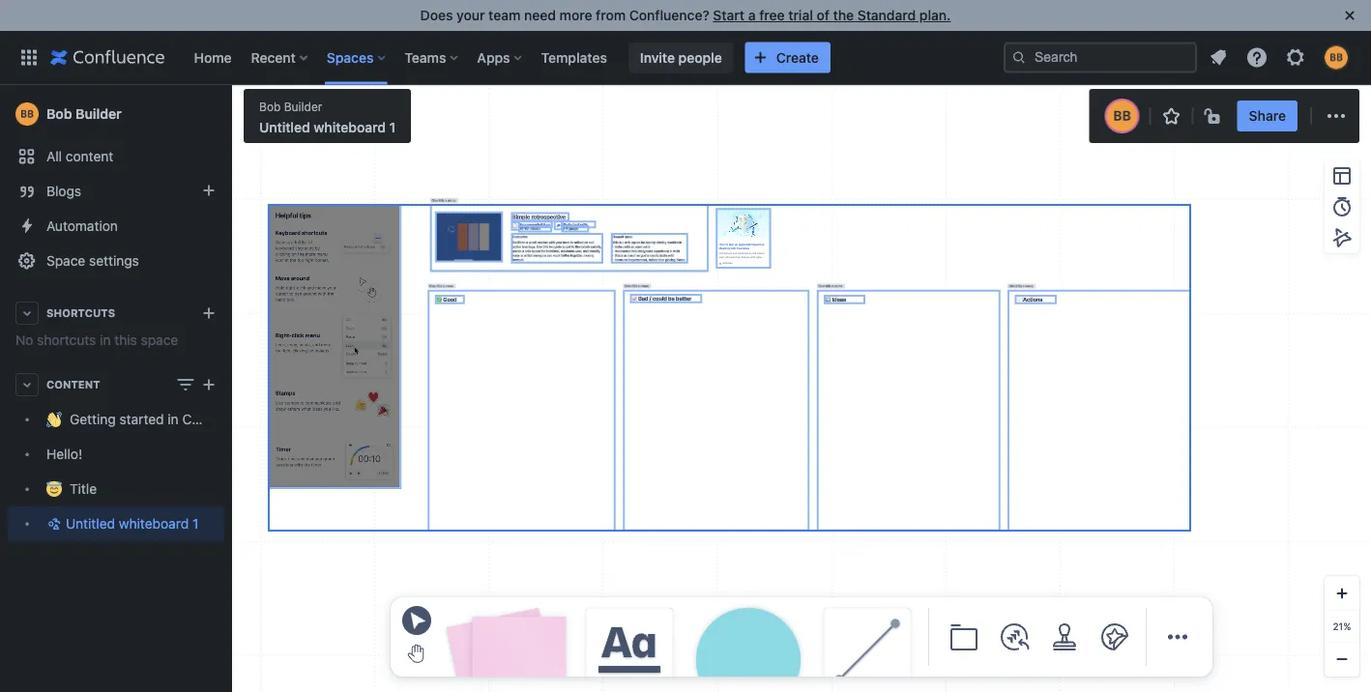 Task type: locate. For each thing, give the bounding box(es) containing it.
in right the started at the bottom left of the page
[[168, 412, 179, 428]]

1 vertical spatial in
[[168, 412, 179, 428]]

1 down spaces popup button
[[389, 119, 396, 135]]

builder inside bob builder untitled whiteboard 1
[[284, 100, 323, 113]]

in for shortcuts
[[100, 332, 111, 348]]

automation
[[46, 218, 118, 234]]

shortcuts
[[37, 332, 96, 348]]

bob right 'collapse sidebar' icon
[[259, 100, 281, 113]]

1 horizontal spatial builder
[[284, 100, 323, 113]]

1 horizontal spatial bob
[[259, 100, 281, 113]]

1 inside bob builder untitled whiteboard 1
[[389, 119, 396, 135]]

change view image
[[174, 373, 197, 397]]

space element
[[0, 85, 254, 693]]

need
[[524, 7, 556, 23]]

share button
[[1238, 101, 1298, 132]]

1 down title link
[[192, 516, 199, 532]]

star image
[[1161, 104, 1184, 128]]

plan.
[[920, 7, 951, 23]]

untitled inside bob builder untitled whiteboard 1
[[259, 119, 310, 135]]

all
[[46, 148, 62, 164]]

this
[[114, 332, 137, 348]]

bob inside "link"
[[46, 106, 72, 122]]

1 horizontal spatial untitled
[[259, 119, 310, 135]]

whiteboard
[[314, 119, 386, 135], [119, 516, 189, 532]]

untitled down title
[[66, 516, 115, 532]]

notification icon image
[[1207, 46, 1230, 69]]

bob builder image
[[1107, 101, 1138, 132]]

builder inside space element
[[76, 106, 122, 122]]

templates
[[541, 49, 607, 65]]

1
[[389, 119, 396, 135], [192, 516, 199, 532]]

1 horizontal spatial bob builder link
[[259, 98, 323, 115]]

appswitcher icon image
[[17, 46, 41, 69]]

builder up the content
[[76, 106, 122, 122]]

0 horizontal spatial in
[[100, 332, 111, 348]]

builder down recent dropdown button
[[284, 100, 323, 113]]

in for started
[[168, 412, 179, 428]]

0 horizontal spatial 1
[[192, 516, 199, 532]]

of
[[817, 7, 830, 23]]

0 horizontal spatial bob
[[46, 106, 72, 122]]

whiteboard inside untitled whiteboard 1 link
[[119, 516, 189, 532]]

getting
[[70, 412, 116, 428]]

a
[[748, 7, 756, 23]]

whiteboard down title link
[[119, 516, 189, 532]]

content
[[66, 148, 113, 164]]

trial
[[789, 7, 813, 23]]

bob builder link up all content link
[[8, 95, 224, 133]]

0 horizontal spatial whiteboard
[[119, 516, 189, 532]]

1 vertical spatial untitled
[[66, 516, 115, 532]]

in
[[100, 332, 111, 348], [168, 412, 179, 428]]

add shortcut image
[[197, 302, 221, 325]]

space settings link
[[8, 244, 224, 279]]

space
[[46, 253, 85, 269]]

banner
[[0, 30, 1372, 85]]

team
[[489, 7, 521, 23]]

create content image
[[197, 373, 221, 397]]

untitled whiteboard 1 link
[[8, 507, 224, 542]]

confluence image
[[50, 46, 165, 69], [50, 46, 165, 69]]

title link
[[8, 472, 224, 507]]

0 horizontal spatial builder
[[76, 106, 122, 122]]

0 vertical spatial 1
[[389, 119, 396, 135]]

confluence
[[182, 412, 254, 428]]

templates link
[[535, 42, 613, 73]]

1 horizontal spatial whiteboard
[[314, 119, 386, 135]]

tree inside space element
[[8, 402, 254, 542]]

0 vertical spatial whiteboard
[[314, 119, 386, 135]]

close image
[[1339, 4, 1362, 27]]

0 horizontal spatial bob builder link
[[8, 95, 224, 133]]

builder for bob builder untitled whiteboard 1
[[284, 100, 323, 113]]

bob
[[259, 100, 281, 113], [46, 106, 72, 122]]

builder
[[284, 100, 323, 113], [76, 106, 122, 122]]

teams button
[[399, 42, 466, 73]]

untitled inside space element
[[66, 516, 115, 532]]

does
[[420, 7, 453, 23]]

0 vertical spatial in
[[100, 332, 111, 348]]

0 vertical spatial untitled
[[259, 119, 310, 135]]

bob builder link down recent dropdown button
[[259, 98, 323, 115]]

bob up all
[[46, 106, 72, 122]]

1 horizontal spatial in
[[168, 412, 179, 428]]

1 vertical spatial whiteboard
[[119, 516, 189, 532]]

bob inside bob builder untitled whiteboard 1
[[259, 100, 281, 113]]

tree
[[8, 402, 254, 542]]

all content link
[[8, 139, 224, 174]]

standard
[[858, 7, 916, 23]]

invite people
[[640, 49, 722, 65]]

apps
[[477, 49, 510, 65]]

spaces button
[[321, 42, 393, 73]]

collapse sidebar image
[[211, 95, 253, 133]]

builder for bob builder
[[76, 106, 122, 122]]

free
[[760, 7, 785, 23]]

whiteboard down spaces
[[314, 119, 386, 135]]

invite people button
[[629, 42, 734, 73]]

started
[[119, 412, 164, 428]]

getting started in confluence
[[70, 412, 254, 428]]

blogs
[[46, 183, 81, 199]]

in inside getting started in confluence link
[[168, 412, 179, 428]]

1 vertical spatial 1
[[192, 516, 199, 532]]

untitled
[[259, 119, 310, 135], [66, 516, 115, 532]]

shortcuts
[[46, 307, 115, 320]]

bob builder link inside space element
[[8, 95, 224, 133]]

start a free trial of the standard plan. link
[[713, 7, 951, 23]]

spaces
[[327, 49, 374, 65]]

banner containing home
[[0, 30, 1372, 85]]

in left this in the left of the page
[[100, 332, 111, 348]]

0 horizontal spatial untitled
[[66, 516, 115, 532]]

untitled right 'collapse sidebar' icon
[[259, 119, 310, 135]]

1 horizontal spatial 1
[[389, 119, 396, 135]]

space settings
[[46, 253, 139, 269]]

bob builder link
[[8, 95, 224, 133], [259, 98, 323, 115]]

tree containing getting started in confluence
[[8, 402, 254, 542]]



Task type: describe. For each thing, give the bounding box(es) containing it.
hello!
[[46, 446, 82, 462]]

1 inside tree
[[192, 516, 199, 532]]

your
[[457, 7, 485, 23]]

shortcuts button
[[8, 296, 224, 331]]

title
[[70, 481, 97, 497]]

automation link
[[8, 209, 224, 244]]

untitled whiteboard 1
[[66, 516, 199, 532]]

recent
[[251, 49, 296, 65]]

recent button
[[245, 42, 315, 73]]

start
[[713, 7, 745, 23]]

the
[[833, 7, 854, 23]]

bob builder
[[46, 106, 122, 122]]

create a blog image
[[197, 179, 221, 202]]

home
[[194, 49, 232, 65]]

teams
[[405, 49, 446, 65]]

apps button
[[471, 42, 530, 73]]

search image
[[1012, 50, 1027, 65]]

does your team need more from confluence? start a free trial of the standard plan.
[[420, 7, 951, 23]]

global element
[[12, 30, 1004, 85]]

no restrictions image
[[1203, 104, 1226, 128]]

create
[[776, 49, 819, 65]]

settings icon image
[[1285, 46, 1308, 69]]

space
[[141, 332, 178, 348]]

hello! link
[[8, 437, 224, 472]]

confluence?
[[630, 7, 710, 23]]

more actions image
[[1325, 104, 1348, 128]]

people
[[679, 49, 722, 65]]

no
[[15, 332, 33, 348]]

blogs link
[[8, 174, 224, 209]]

help icon image
[[1246, 46, 1269, 69]]

bob builder untitled whiteboard 1
[[259, 100, 396, 135]]

all content
[[46, 148, 113, 164]]

share
[[1249, 108, 1287, 124]]

home link
[[188, 42, 238, 73]]

getting started in confluence link
[[8, 402, 254, 437]]

from
[[596, 7, 626, 23]]

settings
[[89, 253, 139, 269]]

invite
[[640, 49, 675, 65]]

create button
[[746, 42, 831, 73]]

whiteboard inside bob builder untitled whiteboard 1
[[314, 119, 386, 135]]

bob for bob builder
[[46, 106, 72, 122]]

Search field
[[1004, 42, 1198, 73]]

more
[[560, 7, 593, 23]]

content
[[46, 379, 100, 391]]

bob for bob builder untitled whiteboard 1
[[259, 100, 281, 113]]

content button
[[8, 368, 224, 402]]

no shortcuts in this space
[[15, 332, 178, 348]]



Task type: vqa. For each thing, say whether or not it's contained in the screenshot.
set
no



